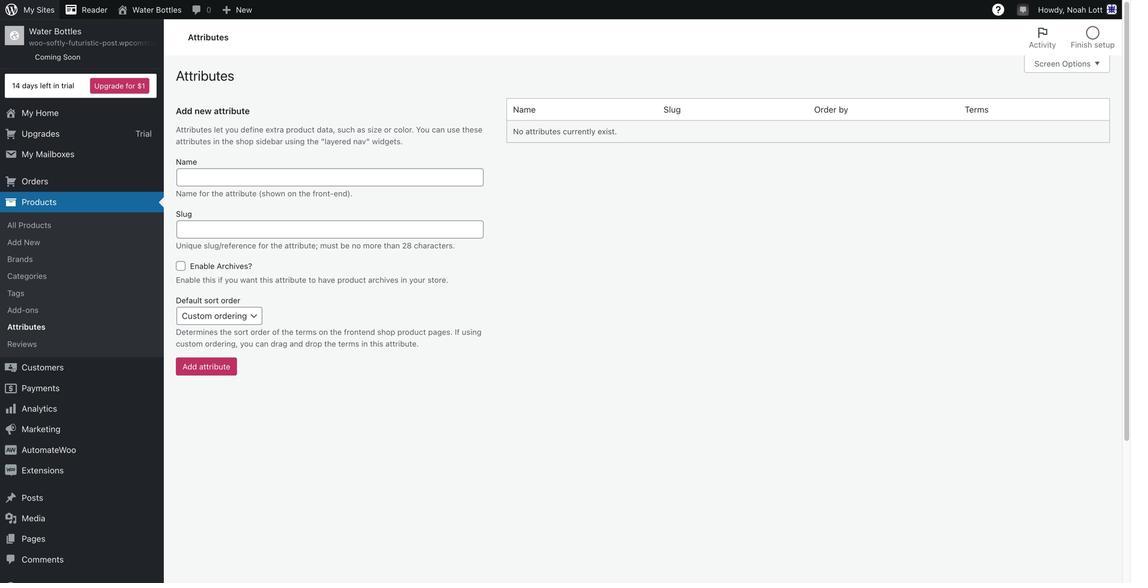 Task type: describe. For each thing, give the bounding box(es) containing it.
home
[[36, 108, 59, 118]]

sidebar
[[256, 137, 283, 146]]

all products
[[7, 220, 51, 230]]

attribute.
[[385, 339, 419, 348]]

add-
[[7, 305, 25, 314]]

1 vertical spatial you
[[225, 275, 238, 284]]

2 vertical spatial for
[[258, 241, 269, 250]]

14
[[12, 81, 20, 90]]

0 horizontal spatial this
[[203, 275, 216, 284]]

comments
[[22, 554, 64, 564]]

using inside 'determines the sort order of the terms on the frontend shop product pages. if using custom ordering, you can drag and drop the terms in this attribute.'
[[462, 327, 482, 336]]

unique
[[176, 241, 202, 250]]

0 horizontal spatial order
[[221, 296, 240, 305]]

finish
[[1071, 40, 1092, 49]]

bottles for water bottles
[[156, 5, 182, 14]]

post.wpcomstaging.com
[[102, 39, 185, 47]]

upgrade
[[94, 82, 124, 90]]

the down data,
[[307, 137, 319, 146]]

determines the sort order of the terms on the frontend shop product pages. if using custom ordering, you can drag and drop the terms in this attribute.
[[176, 327, 482, 348]]

order inside 'determines the sort order of the terms on the frontend shop product pages. if using custom ordering, you can drag and drop the terms in this attribute.'
[[250, 327, 270, 336]]

attributes link
[[0, 318, 164, 335]]

color.
[[394, 125, 414, 134]]

or
[[384, 125, 392, 134]]

posts
[[22, 493, 43, 503]]

extensions link
[[0, 460, 164, 481]]

you inside "attributes let you define extra product data, such as size or color. you can use these attributes in the shop sidebar using the "layered nav" widgets."
[[225, 125, 238, 134]]

add attribute
[[183, 362, 230, 371]]

$1
[[137, 82, 145, 90]]

upgrade for $1 button
[[90, 78, 149, 94]]

customers link
[[0, 357, 164, 378]]

by
[[839, 105, 848, 114]]

my for my mailboxes
[[22, 149, 33, 159]]

add-ons link
[[0, 301, 164, 318]]

orders link
[[0, 171, 164, 192]]

toolbar navigation
[[0, 0, 1122, 22]]

nav"
[[353, 137, 370, 146]]

bottles for water bottles woo-softly-futuristic-post.wpcomstaging.com coming soon
[[54, 26, 82, 36]]

water bottles woo-softly-futuristic-post.wpcomstaging.com coming soon
[[29, 26, 185, 61]]

setup
[[1094, 40, 1115, 49]]

reviews link
[[0, 335, 164, 352]]

attributes let you define extra product data, such as size or color. you can use these attributes in the shop sidebar using the "layered nav" widgets.
[[176, 125, 482, 146]]

marketing
[[22, 424, 60, 434]]

attributes inside "attributes let you define extra product data, such as size or color. you can use these attributes in the shop sidebar using the "layered nav" widgets."
[[176, 125, 212, 134]]

softly-
[[46, 39, 69, 47]]

default sort order
[[176, 296, 240, 305]]

shop inside "attributes let you define extra product data, such as size or color. you can use these attributes in the shop sidebar using the "layered nav" widgets."
[[236, 137, 254, 146]]

comments link
[[0, 549, 164, 570]]

widgets.
[[372, 137, 403, 146]]

futuristic-
[[69, 39, 102, 47]]

1 vertical spatial slug
[[176, 209, 192, 218]]

attribute left (shown
[[225, 189, 257, 198]]

no
[[513, 127, 523, 136]]

and
[[290, 339, 303, 348]]

no
[[352, 241, 361, 250]]

water bottles link
[[112, 0, 186, 19]]

using inside "attributes let you define extra product data, such as size or color. you can use these attributes in the shop sidebar using the "layered nav" widgets."
[[285, 137, 305, 146]]

reviews
[[7, 339, 37, 348]]

let
[[214, 125, 223, 134]]

product inside "attributes let you define extra product data, such as size or color. you can use these attributes in the shop sidebar using the "layered nav" widgets."
[[286, 125, 315, 134]]

soon
[[63, 53, 80, 61]]

add for add new
[[7, 237, 22, 247]]

Name text field
[[176, 168, 484, 186]]

new
[[195, 106, 212, 116]]

the right of on the bottom of page
[[282, 327, 293, 336]]

use
[[447, 125, 460, 134]]

analytics
[[22, 404, 57, 413]]

posts link
[[0, 487, 164, 508]]

can inside "attributes let you define extra product data, such as size or color. you can use these attributes in the shop sidebar using the "layered nav" widgets."
[[432, 125, 445, 134]]

howdy,
[[1038, 5, 1065, 14]]

custom
[[176, 339, 203, 348]]

archives?
[[217, 262, 252, 271]]

coming
[[35, 53, 61, 61]]

drag
[[271, 339, 287, 348]]

trial
[[135, 128, 152, 138]]

front-
[[313, 189, 334, 198]]

ons
[[25, 305, 39, 314]]

lott
[[1088, 5, 1103, 14]]

this inside 'determines the sort order of the terms on the frontend shop product pages. if using custom ordering, you can drag and drop the terms in this attribute.'
[[370, 339, 383, 348]]

all products link
[[0, 217, 164, 234]]

currently
[[563, 127, 596, 136]]

attributes up new
[[176, 67, 234, 84]]

water for water bottles woo-softly-futuristic-post.wpcomstaging.com coming soon
[[29, 26, 52, 36]]

the left front-
[[299, 189, 311, 198]]

add new link
[[0, 234, 164, 251]]

in inside navigation
[[53, 81, 59, 90]]

these
[[462, 125, 482, 134]]

water bottles
[[132, 5, 182, 14]]

attributes down 0
[[188, 32, 229, 42]]

attribute inside button
[[199, 362, 230, 371]]

the up slug/reference
[[212, 189, 223, 198]]

products inside "all products" link
[[18, 220, 51, 230]]

1 vertical spatial terms
[[338, 339, 359, 348]]

0 horizontal spatial terms
[[296, 327, 317, 336]]

finish setup button
[[1064, 19, 1122, 55]]

the left the frontend
[[330, 327, 342, 336]]

on inside 'determines the sort order of the terms on the frontend shop product pages. if using custom ordering, you can drag and drop the terms in this attribute.'
[[319, 327, 328, 336]]

more
[[363, 241, 382, 250]]

must
[[320, 241, 338, 250]]

0
[[206, 5, 211, 14]]

if
[[218, 275, 223, 284]]

frontend
[[344, 327, 375, 336]]

0 vertical spatial on
[[287, 189, 297, 198]]

automatewoo
[[22, 445, 76, 455]]

terms
[[965, 105, 989, 114]]

in inside "attributes let you define extra product data, such as size or color. you can use these attributes in the shop sidebar using the "layered nav" widgets."
[[213, 137, 220, 146]]

activity
[[1029, 40, 1056, 49]]

my for my home
[[22, 108, 33, 118]]



Task type: vqa. For each thing, say whether or not it's contained in the screenshot.
front-
yes



Task type: locate. For each thing, give the bounding box(es) containing it.
0 horizontal spatial slug
[[176, 209, 192, 218]]

add down custom
[[183, 362, 197, 371]]

0 vertical spatial attributes
[[526, 127, 561, 136]]

enable for enable archives?
[[190, 262, 215, 271]]

categories
[[7, 271, 47, 280]]

1 horizontal spatial attributes
[[526, 127, 561, 136]]

0 vertical spatial water
[[132, 5, 154, 14]]

"layered
[[321, 137, 351, 146]]

1 vertical spatial sort
[[234, 327, 248, 336]]

14 days left in trial
[[12, 81, 74, 90]]

1 horizontal spatial bottles
[[156, 5, 182, 14]]

you right the if
[[225, 275, 238, 284]]

on right (shown
[[287, 189, 297, 198]]

0 vertical spatial name
[[513, 105, 536, 114]]

1 horizontal spatial product
[[337, 275, 366, 284]]

sort inside 'determines the sort order of the terms on the frontend shop product pages. if using custom ordering, you can drag and drop the terms in this attribute.'
[[234, 327, 248, 336]]

0 vertical spatial bottles
[[156, 5, 182, 14]]

marketing link
[[0, 419, 164, 440]]

2 vertical spatial add
[[183, 362, 197, 371]]

extra
[[266, 125, 284, 134]]

0 vertical spatial product
[[286, 125, 315, 134]]

for for name
[[199, 189, 209, 198]]

using right 'sidebar' on the left of the page
[[285, 137, 305, 146]]

add attribute button
[[176, 358, 237, 376]]

on up drop at bottom left
[[319, 327, 328, 336]]

new right 0
[[236, 5, 252, 14]]

screen
[[1035, 59, 1060, 68]]

upgrades
[[22, 128, 60, 138]]

such
[[337, 125, 355, 134]]

water inside toolbar "navigation"
[[132, 5, 154, 14]]

bottles inside water bottles woo-softly-futuristic-post.wpcomstaging.com coming soon
[[54, 26, 82, 36]]

0 vertical spatial terms
[[296, 327, 317, 336]]

0 vertical spatial using
[[285, 137, 305, 146]]

in down let
[[213, 137, 220, 146]]

terms down the frontend
[[338, 339, 359, 348]]

1 vertical spatial for
[[199, 189, 209, 198]]

water for water bottles
[[132, 5, 154, 14]]

end).
[[334, 189, 353, 198]]

options
[[1062, 59, 1091, 68]]

shop down define on the top of the page
[[236, 137, 254, 146]]

water up post.wpcomstaging.com
[[132, 5, 154, 14]]

1 horizontal spatial on
[[319, 327, 328, 336]]

the down let
[[222, 137, 234, 146]]

order down the if
[[221, 296, 240, 305]]

attribute down "ordering,"
[[199, 362, 230, 371]]

my inside toolbar "navigation"
[[23, 5, 34, 14]]

for for upgrade
[[126, 82, 135, 90]]

add for add attribute
[[183, 362, 197, 371]]

woo-
[[29, 39, 46, 47]]

my left sites
[[23, 5, 34, 14]]

0 horizontal spatial using
[[285, 137, 305, 146]]

1 vertical spatial on
[[319, 327, 328, 336]]

this right want at the top left
[[260, 275, 273, 284]]

your
[[409, 275, 425, 284]]

analytics link
[[0, 398, 164, 419]]

add new
[[7, 237, 40, 247]]

as
[[357, 125, 365, 134]]

attributes inside main menu navigation
[[7, 322, 45, 331]]

my
[[23, 5, 34, 14], [22, 108, 33, 118], [22, 149, 33, 159]]

for up unique
[[199, 189, 209, 198]]

the up "ordering,"
[[220, 327, 232, 336]]

sort down the if
[[204, 296, 219, 305]]

in left your
[[401, 275, 407, 284]]

water
[[132, 5, 154, 14], [29, 26, 52, 36]]

determines
[[176, 327, 218, 336]]

my home
[[22, 108, 59, 118]]

product up attribute.
[[397, 327, 426, 336]]

1 vertical spatial attributes
[[176, 137, 211, 146]]

enable right enable archives? checkbox
[[190, 262, 215, 271]]

my left the home
[[22, 108, 33, 118]]

0 vertical spatial you
[[225, 125, 238, 134]]

terms up drop at bottom left
[[296, 327, 317, 336]]

store.
[[428, 275, 448, 284]]

1 horizontal spatial water
[[132, 5, 154, 14]]

2 vertical spatial product
[[397, 327, 426, 336]]

brands link
[[0, 251, 164, 268]]

bottles up "softly-"
[[54, 26, 82, 36]]

media
[[22, 513, 45, 523]]

0 horizontal spatial new
[[24, 237, 40, 247]]

be
[[340, 241, 350, 250]]

exist.
[[598, 127, 617, 136]]

you right "ordering,"
[[240, 339, 253, 348]]

0 vertical spatial order
[[221, 296, 240, 305]]

water up woo-
[[29, 26, 52, 36]]

shop inside 'determines the sort order of the terms on the frontend shop product pages. if using custom ordering, you can drag and drop the terms in this attribute.'
[[377, 327, 395, 336]]

attributes down new
[[176, 137, 211, 146]]

this left the if
[[203, 275, 216, 284]]

slug/reference
[[204, 241, 256, 250]]

attribute
[[214, 106, 250, 116], [225, 189, 257, 198], [275, 275, 306, 284], [199, 362, 230, 371]]

attribute left to
[[275, 275, 306, 284]]

1 horizontal spatial can
[[432, 125, 445, 134]]

name down new
[[176, 157, 197, 166]]

the left attribute;
[[271, 241, 282, 250]]

new link
[[216, 0, 257, 19]]

add for add new attribute
[[176, 106, 192, 116]]

media link
[[0, 508, 164, 529]]

can left use
[[432, 125, 445, 134]]

add inside button
[[183, 362, 197, 371]]

no attributes currently exist.
[[513, 127, 617, 136]]

attributes right no
[[526, 127, 561, 136]]

slug
[[664, 105, 681, 114], [176, 209, 192, 218]]

notification image
[[1018, 4, 1028, 14]]

1 horizontal spatial order
[[250, 327, 270, 336]]

this down the frontend
[[370, 339, 383, 348]]

0 vertical spatial shop
[[236, 137, 254, 146]]

1 vertical spatial water
[[29, 26, 52, 36]]

0 horizontal spatial on
[[287, 189, 297, 198]]

0 horizontal spatial for
[[126, 82, 135, 90]]

enable for enable this if you want this attribute to have product archives in your store.
[[176, 275, 200, 284]]

0 vertical spatial add
[[176, 106, 192, 116]]

size
[[368, 125, 382, 134]]

products link
[[0, 192, 164, 212]]

in right left
[[53, 81, 59, 90]]

in down the frontend
[[361, 339, 368, 348]]

new inside main menu navigation
[[24, 237, 40, 247]]

product inside 'determines the sort order of the terms on the frontend shop product pages. if using custom ordering, you can drag and drop the terms in this attribute.'
[[397, 327, 426, 336]]

0 vertical spatial can
[[432, 125, 445, 134]]

customers
[[22, 362, 64, 372]]

trial
[[61, 81, 74, 90]]

bottles inside toolbar "navigation"
[[156, 5, 182, 14]]

shop up attribute.
[[377, 327, 395, 336]]

1 vertical spatial name
[[176, 157, 197, 166]]

1 vertical spatial bottles
[[54, 26, 82, 36]]

0 vertical spatial sort
[[204, 296, 219, 305]]

attributes down add-ons
[[7, 322, 45, 331]]

add
[[176, 106, 192, 116], [7, 237, 22, 247], [183, 362, 197, 371]]

you
[[225, 125, 238, 134], [225, 275, 238, 284], [240, 339, 253, 348]]

2 vertical spatial name
[[176, 189, 197, 198]]

2 vertical spatial you
[[240, 339, 253, 348]]

products down the "orders"
[[22, 197, 57, 207]]

1 horizontal spatial using
[[462, 327, 482, 336]]

default
[[176, 296, 202, 305]]

add inside main menu navigation
[[7, 237, 22, 247]]

can inside 'determines the sort order of the terms on the frontend shop product pages. if using custom ordering, you can drag and drop the terms in this attribute.'
[[255, 339, 269, 348]]

automatewoo link
[[0, 440, 164, 460]]

new down the all products
[[24, 237, 40, 247]]

Slug text field
[[176, 221, 484, 239]]

0 horizontal spatial shop
[[236, 137, 254, 146]]

in
[[53, 81, 59, 90], [213, 137, 220, 146], [401, 275, 407, 284], [361, 339, 368, 348]]

water inside water bottles woo-softly-futuristic-post.wpcomstaging.com coming soon
[[29, 26, 52, 36]]

you inside 'determines the sort order of the terms on the frontend shop product pages. if using custom ordering, you can drag and drop the terms in this attribute.'
[[240, 339, 253, 348]]

add new attribute
[[176, 106, 250, 116]]

finish setup
[[1071, 40, 1115, 49]]

1 vertical spatial shop
[[377, 327, 395, 336]]

Enable Archives? checkbox
[[176, 261, 186, 271]]

want
[[240, 275, 258, 284]]

2 horizontal spatial this
[[370, 339, 383, 348]]

for left $1
[[126, 82, 135, 90]]

than
[[384, 241, 400, 250]]

name for name for the attribute (shown on the front-end).
[[176, 157, 197, 166]]

on
[[287, 189, 297, 198], [319, 327, 328, 336]]

0 vertical spatial my
[[23, 5, 34, 14]]

0 horizontal spatial sort
[[204, 296, 219, 305]]

enable down enable archives? checkbox
[[176, 275, 200, 284]]

name for order by
[[513, 105, 536, 114]]

tab list containing activity
[[1022, 19, 1122, 55]]

2 vertical spatial my
[[22, 149, 33, 159]]

add left new
[[176, 106, 192, 116]]

1 horizontal spatial sort
[[234, 327, 248, 336]]

categories link
[[0, 268, 164, 285]]

1 horizontal spatial new
[[236, 5, 252, 14]]

0 vertical spatial enable
[[190, 262, 215, 271]]

new inside toolbar "navigation"
[[236, 5, 252, 14]]

for right slug/reference
[[258, 241, 269, 250]]

1 vertical spatial new
[[24, 237, 40, 247]]

2 horizontal spatial product
[[397, 327, 426, 336]]

1 horizontal spatial shop
[[377, 327, 395, 336]]

products inside products link
[[22, 197, 57, 207]]

my down 'upgrades'
[[22, 149, 33, 159]]

0 horizontal spatial water
[[29, 26, 52, 36]]

1 vertical spatial my
[[22, 108, 33, 118]]

attributes down new
[[176, 125, 212, 134]]

left
[[40, 81, 51, 90]]

main menu navigation
[[0, 19, 185, 583]]

1 vertical spatial using
[[462, 327, 482, 336]]

the right drop at bottom left
[[324, 339, 336, 348]]

screen options
[[1035, 59, 1091, 68]]

1 horizontal spatial this
[[260, 275, 273, 284]]

payments
[[22, 383, 60, 393]]

for inside button
[[126, 82, 135, 90]]

add down the all
[[7, 237, 22, 247]]

name for the attribute (shown on the front-end).
[[176, 189, 353, 198]]

sort
[[204, 296, 219, 305], [234, 327, 248, 336]]

noah
[[1067, 5, 1086, 14]]

0 horizontal spatial can
[[255, 339, 269, 348]]

order left of on the bottom of page
[[250, 327, 270, 336]]

my for my sites
[[23, 5, 34, 14]]

1 vertical spatial can
[[255, 339, 269, 348]]

for
[[126, 82, 135, 90], [199, 189, 209, 198], [258, 241, 269, 250]]

drop
[[305, 339, 322, 348]]

0 horizontal spatial product
[[286, 125, 315, 134]]

0 horizontal spatial attributes
[[176, 137, 211, 146]]

characters.
[[414, 241, 455, 250]]

0 horizontal spatial bottles
[[54, 26, 82, 36]]

attributes inside "attributes let you define extra product data, such as size or color. you can use these attributes in the shop sidebar using the "layered nav" widgets."
[[176, 137, 211, 146]]

this
[[203, 275, 216, 284], [260, 275, 273, 284], [370, 339, 383, 348]]

pages
[[22, 534, 45, 544]]

product right have
[[337, 275, 366, 284]]

0 vertical spatial products
[[22, 197, 57, 207]]

in inside 'determines the sort order of the terms on the frontend shop product pages. if using custom ordering, you can drag and drop the terms in this attribute.'
[[361, 339, 368, 348]]

tab list
[[1022, 19, 1122, 55]]

order
[[814, 105, 837, 114]]

1 vertical spatial products
[[18, 220, 51, 230]]

1 vertical spatial enable
[[176, 275, 200, 284]]

orders
[[22, 176, 48, 186]]

0 vertical spatial for
[[126, 82, 135, 90]]

bottles left 0 link
[[156, 5, 182, 14]]

enable
[[190, 262, 215, 271], [176, 275, 200, 284]]

name up no
[[513, 105, 536, 114]]

upgrade for $1
[[94, 82, 145, 90]]

screen options button
[[1024, 55, 1110, 73]]

1 horizontal spatial terms
[[338, 339, 359, 348]]

tags
[[7, 288, 24, 297]]

activity button
[[1022, 19, 1064, 55]]

products up add new
[[18, 220, 51, 230]]

payments link
[[0, 378, 164, 398]]

pages link
[[0, 529, 164, 549]]

0 vertical spatial new
[[236, 5, 252, 14]]

attribute up let
[[214, 106, 250, 116]]

my mailboxes
[[22, 149, 75, 159]]

1 horizontal spatial for
[[199, 189, 209, 198]]

0 vertical spatial slug
[[664, 105, 681, 114]]

1 vertical spatial order
[[250, 327, 270, 336]]

2 horizontal spatial for
[[258, 241, 269, 250]]

can left drag at the left of the page
[[255, 339, 269, 348]]

using right 'if' on the left bottom
[[462, 327, 482, 336]]

product right extra
[[286, 125, 315, 134]]

enable archives?
[[188, 262, 252, 271]]

name up unique
[[176, 189, 197, 198]]

28
[[402, 241, 412, 250]]

to
[[309, 275, 316, 284]]

1 vertical spatial add
[[7, 237, 22, 247]]

bottles
[[156, 5, 182, 14], [54, 26, 82, 36]]

1 horizontal spatial slug
[[664, 105, 681, 114]]

you right let
[[225, 125, 238, 134]]

1 vertical spatial product
[[337, 275, 366, 284]]

sort up "ordering,"
[[234, 327, 248, 336]]



